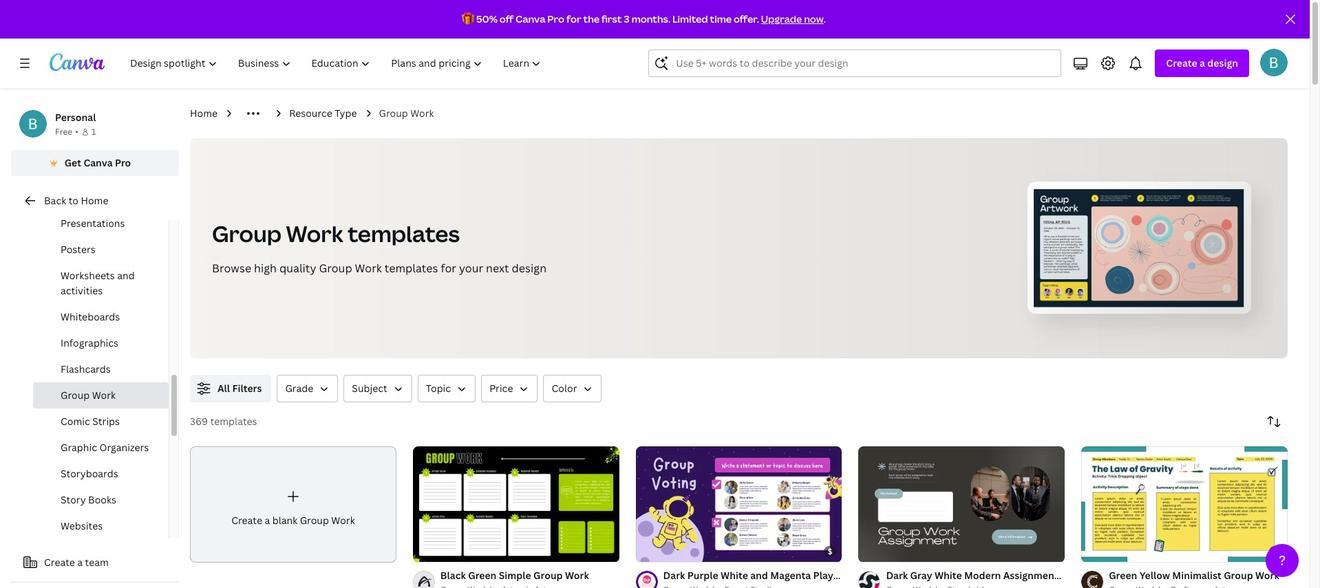 Task type: describe. For each thing, give the bounding box(es) containing it.
design inside dropdown button
[[1208, 56, 1239, 70]]

white for and
[[721, 569, 748, 582]]

group work templates
[[212, 219, 460, 249]]

get canva pro
[[64, 156, 131, 169]]

color
[[552, 382, 577, 395]]

off
[[500, 12, 514, 25]]

graphic organizers link
[[33, 435, 169, 461]]

1 horizontal spatial pro
[[548, 12, 565, 25]]

topic button
[[418, 375, 476, 403]]

modern
[[965, 569, 1001, 582]]

filters
[[232, 382, 262, 395]]

free
[[55, 126, 72, 138]]

comic strips link
[[33, 409, 169, 435]]

back
[[44, 194, 66, 207]]

create for create a team
[[44, 556, 75, 569]]

green yellow minimalist group work link
[[1109, 569, 1280, 584]]

gray
[[911, 569, 933, 582]]

story
[[61, 494, 86, 507]]

$ for magenta
[[828, 547, 833, 557]]

comic strips
[[61, 415, 120, 428]]

storyboards
[[61, 467, 118, 481]]

🎁 50% off canva pro for the first 3 months. limited time offer. upgrade now .
[[462, 12, 826, 25]]

team
[[85, 556, 109, 569]]

subject button
[[344, 375, 412, 403]]

grade
[[285, 382, 314, 395]]

create a team button
[[11, 549, 179, 577]]

quality
[[279, 261, 316, 276]]

the
[[583, 12, 600, 25]]

create a blank group work
[[231, 515, 355, 528]]

worksheets and activities
[[61, 269, 135, 297]]

space
[[849, 569, 877, 582]]

browse high quality group work templates for your next design
[[212, 261, 547, 276]]

dark purple white and magenta playful space voting group work link
[[663, 569, 968, 584]]

group up the comic
[[61, 389, 90, 402]]

dark for dark gray white modern assignment group work
[[886, 569, 908, 582]]

whiteboards
[[61, 311, 120, 324]]

grade button
[[277, 375, 338, 403]]

playful
[[814, 569, 846, 582]]

1 green from the left
[[468, 569, 497, 582]]

create a design
[[1167, 56, 1239, 70]]

organizers
[[99, 441, 149, 454]]

color button
[[544, 375, 602, 403]]

worksheets
[[61, 269, 115, 282]]

0 vertical spatial templates
[[348, 219, 460, 249]]

black green simple group work
[[441, 569, 589, 582]]

months.
[[632, 12, 671, 25]]

websites
[[61, 520, 103, 533]]

next
[[486, 261, 509, 276]]

price button
[[481, 375, 538, 403]]

canva inside button
[[84, 156, 113, 169]]

comic
[[61, 415, 90, 428]]

group up the browse
[[212, 219, 282, 249]]

🎁
[[462, 12, 474, 25]]

free •
[[55, 126, 78, 138]]

get canva pro button
[[11, 150, 179, 176]]

and inside worksheets and activities
[[117, 269, 135, 282]]

369
[[190, 415, 208, 428]]

brad klo image
[[1261, 49, 1288, 76]]

0 horizontal spatial group work
[[61, 389, 116, 402]]

posters
[[61, 243, 96, 256]]

green yellow minimalist group work image
[[1082, 447, 1288, 563]]

resource
[[289, 107, 332, 120]]

50%
[[476, 12, 498, 25]]

dark purple white and magenta playful space voting group work image
[[636, 447, 842, 563]]

group right type
[[379, 107, 408, 120]]

create a team
[[44, 556, 109, 569]]

group right minimalist
[[1224, 569, 1254, 582]]

graphic organizers
[[61, 441, 149, 454]]

green yellow minimalist group work
[[1109, 569, 1280, 582]]

$ for work
[[1274, 547, 1279, 557]]

create a design button
[[1156, 50, 1250, 77]]

create a blank group work element
[[190, 447, 396, 563]]

group right 'simple'
[[534, 569, 563, 582]]

story books link
[[33, 487, 169, 514]]

create a blank group work link
[[190, 447, 396, 563]]

personal
[[55, 111, 96, 124]]

strips
[[92, 415, 120, 428]]

infographics
[[61, 337, 118, 350]]

dark for dark purple white and magenta playful space voting group work
[[663, 569, 685, 582]]

a for design
[[1200, 56, 1206, 70]]

dark purple white and magenta playful space voting group work
[[663, 569, 968, 582]]

black green simple group work image
[[413, 447, 619, 563]]

create for create a blank group work
[[231, 515, 262, 528]]

resource type
[[289, 107, 357, 120]]

first
[[602, 12, 622, 25]]

1
[[91, 126, 96, 138]]



Task type: vqa. For each thing, say whether or not it's contained in the screenshot.
the bottom for
yes



Task type: locate. For each thing, give the bounding box(es) containing it.
0 horizontal spatial dark
[[663, 569, 685, 582]]

pro left the
[[548, 12, 565, 25]]

topic
[[426, 382, 451, 395]]

canva right get
[[84, 156, 113, 169]]

1 vertical spatial and
[[751, 569, 768, 582]]

pro
[[548, 12, 565, 25], [115, 156, 131, 169]]

0 horizontal spatial create
[[44, 556, 75, 569]]

presentations
[[61, 217, 125, 230]]

flashcards
[[61, 363, 111, 376]]

2 vertical spatial templates
[[210, 415, 257, 428]]

0 horizontal spatial for
[[441, 261, 456, 276]]

•
[[75, 126, 78, 138]]

2 horizontal spatial a
[[1200, 56, 1206, 70]]

1 horizontal spatial design
[[1208, 56, 1239, 70]]

2 white from the left
[[935, 569, 962, 582]]

minimalist
[[1173, 569, 1222, 582]]

canva right off
[[516, 12, 546, 25]]

story books
[[61, 494, 116, 507]]

0 vertical spatial group work
[[379, 107, 434, 120]]

group work right type
[[379, 107, 434, 120]]

group down group work templates
[[319, 261, 352, 276]]

1 horizontal spatial canva
[[516, 12, 546, 25]]

0 vertical spatial canva
[[516, 12, 546, 25]]

all filters button
[[190, 375, 272, 403]]

yellow
[[1140, 569, 1170, 582]]

graphic
[[61, 441, 97, 454]]

templates
[[348, 219, 460, 249], [385, 261, 438, 276], [210, 415, 257, 428]]

subject
[[352, 382, 387, 395]]

all
[[218, 382, 230, 395]]

group
[[379, 107, 408, 120], [212, 219, 282, 249], [319, 261, 352, 276], [61, 389, 90, 402], [300, 515, 329, 528], [534, 569, 563, 582], [912, 569, 941, 582], [1061, 569, 1090, 582], [1224, 569, 1254, 582]]

Sort by button
[[1261, 408, 1288, 436]]

purple
[[688, 569, 719, 582]]

simple
[[499, 569, 531, 582]]

1 horizontal spatial a
[[265, 515, 270, 528]]

and down posters link
[[117, 269, 135, 282]]

time
[[710, 12, 732, 25]]

dark
[[663, 569, 685, 582], [886, 569, 908, 582]]

work
[[411, 107, 434, 120], [286, 219, 343, 249], [355, 261, 382, 276], [92, 389, 116, 402], [331, 515, 355, 528], [565, 569, 589, 582], [944, 569, 968, 582], [1092, 569, 1116, 582], [1256, 569, 1280, 582]]

all filters
[[218, 382, 262, 395]]

0 horizontal spatial green
[[468, 569, 497, 582]]

group work up comic strips
[[61, 389, 116, 402]]

magenta
[[771, 569, 811, 582]]

369 templates
[[190, 415, 257, 428]]

0 vertical spatial and
[[117, 269, 135, 282]]

group right blank
[[300, 515, 329, 528]]

design
[[1208, 56, 1239, 70], [512, 261, 547, 276]]

voting
[[879, 569, 910, 582]]

high
[[254, 261, 277, 276]]

create inside dropdown button
[[1167, 56, 1198, 70]]

posters link
[[33, 237, 169, 263]]

for left your
[[441, 261, 456, 276]]

top level navigation element
[[121, 50, 553, 77]]

2 horizontal spatial create
[[1167, 56, 1198, 70]]

1 vertical spatial home
[[81, 194, 108, 207]]

and
[[117, 269, 135, 282], [751, 569, 768, 582]]

type
[[335, 107, 357, 120]]

a inside create a design dropdown button
[[1200, 56, 1206, 70]]

for left the
[[567, 12, 582, 25]]

1 horizontal spatial $
[[1274, 547, 1279, 557]]

and left magenta
[[751, 569, 768, 582]]

design left the brad klo image
[[1208, 56, 1239, 70]]

design right next
[[512, 261, 547, 276]]

group work
[[379, 107, 434, 120], [61, 389, 116, 402]]

back to home link
[[11, 187, 179, 215]]

0 horizontal spatial and
[[117, 269, 135, 282]]

websites link
[[33, 514, 169, 540]]

white for modern
[[935, 569, 962, 582]]

3
[[624, 12, 630, 25]]

black green simple group work link
[[441, 569, 589, 584]]

1 horizontal spatial home
[[190, 107, 218, 120]]

0 vertical spatial home
[[190, 107, 218, 120]]

0 vertical spatial for
[[567, 12, 582, 25]]

group right the voting
[[912, 569, 941, 582]]

home inside back to home link
[[81, 194, 108, 207]]

green left yellow at the right bottom of page
[[1109, 569, 1138, 582]]

0 horizontal spatial white
[[721, 569, 748, 582]]

a inside create a team button
[[77, 556, 83, 569]]

activities
[[61, 284, 103, 297]]

flashcards link
[[33, 357, 169, 383]]

home link
[[190, 106, 218, 121]]

1 vertical spatial design
[[512, 261, 547, 276]]

offer.
[[734, 12, 759, 25]]

dark gray white modern assignment group work link
[[886, 569, 1116, 584]]

1 vertical spatial pro
[[115, 156, 131, 169]]

1 horizontal spatial green
[[1109, 569, 1138, 582]]

0 vertical spatial create
[[1167, 56, 1198, 70]]

0 horizontal spatial home
[[81, 194, 108, 207]]

1 horizontal spatial dark
[[886, 569, 908, 582]]

1 horizontal spatial group work
[[379, 107, 434, 120]]

1 vertical spatial for
[[441, 261, 456, 276]]

limited
[[673, 12, 708, 25]]

1 dark from the left
[[663, 569, 685, 582]]

storyboards link
[[33, 461, 169, 487]]

1 vertical spatial templates
[[385, 261, 438, 276]]

group work templates image
[[994, 138, 1288, 359], [1034, 189, 1245, 307]]

a for blank
[[265, 515, 270, 528]]

create for create a design
[[1167, 56, 1198, 70]]

0 vertical spatial pro
[[548, 12, 565, 25]]

upgrade now button
[[761, 12, 824, 25]]

templates down all filters button
[[210, 415, 257, 428]]

dark gray white modern assignment group work image
[[859, 447, 1065, 563]]

templates left your
[[385, 261, 438, 276]]

assignment
[[1004, 569, 1059, 582]]

1 vertical spatial create
[[231, 515, 262, 528]]

a
[[1200, 56, 1206, 70], [265, 515, 270, 528], [77, 556, 83, 569]]

1 white from the left
[[721, 569, 748, 582]]

presentations link
[[33, 211, 169, 237]]

2 $ from the left
[[1274, 547, 1279, 557]]

2 green from the left
[[1109, 569, 1138, 582]]

0 horizontal spatial $
[[828, 547, 833, 557]]

green right black
[[468, 569, 497, 582]]

upgrade
[[761, 12, 802, 25]]

your
[[459, 261, 483, 276]]

0 horizontal spatial a
[[77, 556, 83, 569]]

white right purple
[[721, 569, 748, 582]]

a for team
[[77, 556, 83, 569]]

canva
[[516, 12, 546, 25], [84, 156, 113, 169]]

to
[[69, 194, 78, 207]]

$
[[828, 547, 833, 557], [1274, 547, 1279, 557]]

1 horizontal spatial and
[[751, 569, 768, 582]]

green
[[468, 569, 497, 582], [1109, 569, 1138, 582]]

1 horizontal spatial for
[[567, 12, 582, 25]]

1 vertical spatial canva
[[84, 156, 113, 169]]

a inside create a blank group work element
[[265, 515, 270, 528]]

2 vertical spatial a
[[77, 556, 83, 569]]

dark left gray
[[886, 569, 908, 582]]

1 vertical spatial group work
[[61, 389, 116, 402]]

templates up browse high quality group work templates for your next design
[[348, 219, 460, 249]]

infographics link
[[33, 330, 169, 357]]

Search search field
[[676, 50, 1053, 76]]

1 vertical spatial a
[[265, 515, 270, 528]]

0 horizontal spatial pro
[[115, 156, 131, 169]]

None search field
[[649, 50, 1062, 77]]

white right gray
[[935, 569, 962, 582]]

worksheets and activities link
[[33, 263, 169, 304]]

whiteboards link
[[33, 304, 169, 330]]

price
[[490, 382, 513, 395]]

pro inside button
[[115, 156, 131, 169]]

get
[[64, 156, 81, 169]]

browse
[[212, 261, 251, 276]]

back to home
[[44, 194, 108, 207]]

.
[[824, 12, 826, 25]]

group right assignment
[[1061, 569, 1090, 582]]

pro up back to home link
[[115, 156, 131, 169]]

home
[[190, 107, 218, 120], [81, 194, 108, 207]]

dark gray white modern assignment group work
[[886, 569, 1116, 582]]

1 $ from the left
[[828, 547, 833, 557]]

books
[[88, 494, 116, 507]]

1 horizontal spatial white
[[935, 569, 962, 582]]

0 vertical spatial design
[[1208, 56, 1239, 70]]

1 horizontal spatial create
[[231, 515, 262, 528]]

black
[[441, 569, 466, 582]]

0 vertical spatial a
[[1200, 56, 1206, 70]]

create inside button
[[44, 556, 75, 569]]

dark left purple
[[663, 569, 685, 582]]

2 dark from the left
[[886, 569, 908, 582]]

2 vertical spatial create
[[44, 556, 75, 569]]

0 horizontal spatial canva
[[84, 156, 113, 169]]

0 horizontal spatial design
[[512, 261, 547, 276]]



